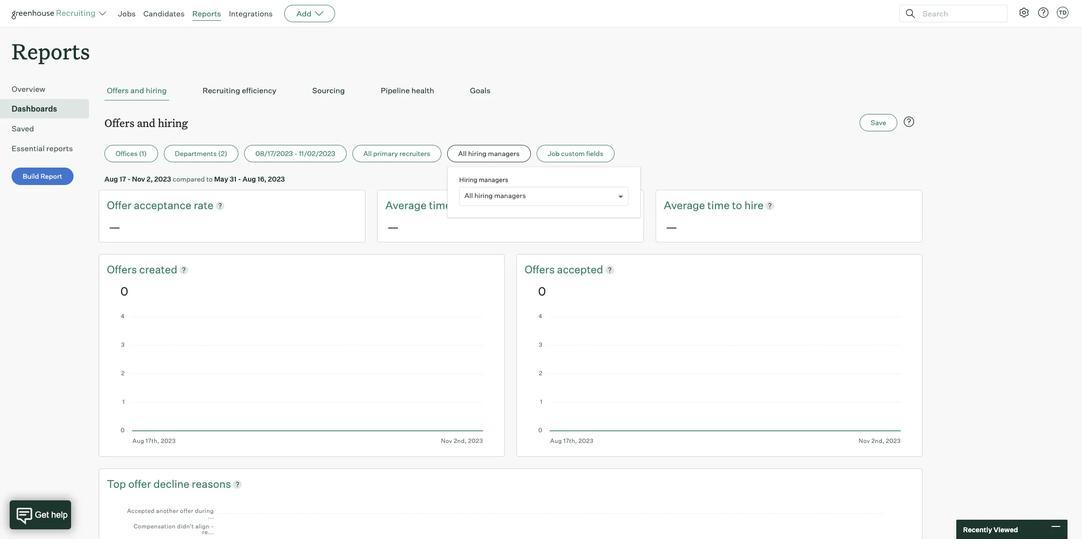 Task type: locate. For each thing, give the bounding box(es) containing it.
departments (2) button
[[164, 145, 239, 163]]

and inside button
[[130, 86, 144, 95]]

all down the hiring at left top
[[465, 192, 473, 200]]

hire
[[745, 199, 764, 212]]

1 0 from the left
[[120, 284, 128, 299]]

reasons link
[[192, 477, 231, 492]]

top
[[107, 478, 126, 491]]

0 vertical spatial reports
[[192, 9, 221, 18]]

efficiency
[[242, 86, 277, 95]]

goals button
[[468, 81, 493, 101]]

time
[[429, 199, 451, 212], [708, 199, 730, 212]]

1 2023 from the left
[[154, 175, 171, 183]]

to link for fill
[[454, 198, 466, 213]]

0 horizontal spatial time
[[429, 199, 451, 212]]

managers up hiring managers
[[488, 150, 520, 158]]

time left hire
[[708, 199, 730, 212]]

1 horizontal spatial offers link
[[525, 263, 557, 278]]

2 time from the left
[[708, 199, 730, 212]]

0 horizontal spatial aug
[[104, 175, 118, 183]]

17
[[119, 175, 126, 183]]

1 vertical spatial managers
[[479, 176, 508, 184]]

2 horizontal spatial to
[[732, 199, 742, 212]]

2 — from the left
[[387, 220, 399, 235]]

0 horizontal spatial average
[[385, 199, 427, 212]]

1 horizontal spatial time
[[708, 199, 730, 212]]

all primary recruiters
[[363, 150, 430, 158]]

acceptance link
[[134, 198, 194, 213]]

to left fill
[[454, 199, 464, 212]]

time link for hire
[[708, 198, 732, 213]]

0 vertical spatial all hiring managers
[[458, 150, 520, 158]]

1 average from the left
[[385, 199, 427, 212]]

1 horizontal spatial 0
[[538, 284, 546, 299]]

1 vertical spatial offers and hiring
[[104, 116, 188, 130]]

- right 17
[[128, 175, 131, 183]]

0 vertical spatial offers and hiring
[[107, 86, 167, 95]]

0 vertical spatial managers
[[488, 150, 520, 158]]

3 — from the left
[[666, 220, 678, 235]]

and
[[130, 86, 144, 95], [137, 116, 155, 130]]

departments
[[175, 150, 217, 158]]

31
[[230, 175, 237, 183]]

- right 31
[[238, 175, 241, 183]]

health
[[412, 86, 434, 95]]

xychart image
[[120, 314, 483, 445], [538, 314, 901, 445], [120, 501, 901, 540]]

1 horizontal spatial average time to
[[664, 199, 745, 212]]

all hiring managers down hiring managers
[[465, 192, 526, 200]]

greenhouse recruiting image
[[12, 8, 99, 19]]

1 vertical spatial reports
[[12, 37, 90, 65]]

- left 11/02/2023
[[294, 150, 298, 158]]

dashboards
[[12, 104, 57, 114]]

job
[[548, 150, 560, 158]]

2 time link from the left
[[708, 198, 732, 213]]

offers link for created
[[107, 263, 139, 278]]

1 horizontal spatial to
[[454, 199, 464, 212]]

reports down greenhouse recruiting image
[[12, 37, 90, 65]]

managers right the hiring at left top
[[479, 176, 508, 184]]

2 average from the left
[[664, 199, 705, 212]]

faq image
[[903, 116, 915, 128]]

0 vertical spatial and
[[130, 86, 144, 95]]

to left hire
[[732, 199, 742, 212]]

hiring
[[146, 86, 167, 95], [158, 116, 188, 130], [468, 150, 487, 158], [475, 192, 493, 200]]

all hiring managers
[[458, 150, 520, 158], [465, 192, 526, 200]]

to
[[206, 175, 213, 183], [454, 199, 464, 212], [732, 199, 742, 212]]

0 for created
[[120, 284, 128, 299]]

all hiring managers up hiring managers
[[458, 150, 520, 158]]

—
[[109, 220, 120, 235], [387, 220, 399, 235], [666, 220, 678, 235]]

offer link
[[128, 477, 153, 492]]

offers inside button
[[107, 86, 129, 95]]

1 horizontal spatial time link
[[708, 198, 732, 213]]

2 0 from the left
[[538, 284, 546, 299]]

hiring inside button
[[146, 86, 167, 95]]

aug left 17
[[104, 175, 118, 183]]

tab list
[[104, 81, 917, 101]]

2 horizontal spatial -
[[294, 150, 298, 158]]

offers
[[107, 86, 129, 95], [104, 116, 134, 130], [107, 263, 139, 276], [525, 263, 557, 276]]

16,
[[257, 175, 267, 183]]

0 horizontal spatial average link
[[385, 198, 429, 213]]

primary
[[373, 150, 398, 158]]

td
[[1059, 9, 1067, 16]]

0 horizontal spatial reports
[[12, 37, 90, 65]]

offers link
[[107, 263, 139, 278], [525, 263, 557, 278]]

1 time link from the left
[[429, 198, 454, 213]]

recruiting
[[203, 86, 240, 95]]

2,
[[147, 175, 153, 183]]

all up the hiring at left top
[[458, 150, 467, 158]]

1 to link from the left
[[454, 198, 466, 213]]

— for hire
[[666, 220, 678, 235]]

2023 right 2,
[[154, 175, 171, 183]]

time link for fill
[[429, 198, 454, 213]]

0 horizontal spatial offers link
[[107, 263, 139, 278]]

fields
[[586, 150, 604, 158]]

0 horizontal spatial 2023
[[154, 175, 171, 183]]

to for fill
[[454, 199, 464, 212]]

1 time from the left
[[429, 199, 451, 212]]

aug
[[104, 175, 118, 183], [243, 175, 256, 183]]

0 horizontal spatial to link
[[454, 198, 466, 213]]

average time to
[[385, 199, 466, 212], [664, 199, 745, 212]]

2 to link from the left
[[732, 198, 745, 213]]

managers down hiring managers
[[494, 192, 526, 200]]

offices
[[116, 150, 138, 158]]

1 horizontal spatial -
[[238, 175, 241, 183]]

time for hire
[[708, 199, 730, 212]]

report
[[40, 172, 62, 180]]

0 horizontal spatial 0
[[120, 284, 128, 299]]

created
[[139, 263, 177, 276]]

managers
[[488, 150, 520, 158], [479, 176, 508, 184], [494, 192, 526, 200]]

reports
[[192, 9, 221, 18], [12, 37, 90, 65]]

1 average link from the left
[[385, 198, 429, 213]]

all hiring managers inside button
[[458, 150, 520, 158]]

2023
[[154, 175, 171, 183], [268, 175, 285, 183]]

0 horizontal spatial time link
[[429, 198, 454, 213]]

decline
[[153, 478, 190, 491]]

2023 right 16, in the left of the page
[[268, 175, 285, 183]]

time link left fill link
[[429, 198, 454, 213]]

2 average time to from the left
[[664, 199, 745, 212]]

average for fill
[[385, 199, 427, 212]]

accepted
[[557, 263, 603, 276]]

time link left hire link
[[708, 198, 732, 213]]

all left primary
[[363, 150, 372, 158]]

(2)
[[218, 150, 227, 158]]

aug 17 - nov 2, 2023 compared to may 31 - aug 16, 2023
[[104, 175, 285, 183]]

to left may
[[206, 175, 213, 183]]

all
[[363, 150, 372, 158], [458, 150, 467, 158], [465, 192, 473, 200]]

recruiters
[[400, 150, 430, 158]]

offers and hiring
[[107, 86, 167, 95], [104, 116, 188, 130]]

save
[[871, 119, 887, 127]]

1 horizontal spatial average link
[[664, 198, 708, 213]]

sourcing
[[312, 86, 345, 95]]

time link
[[429, 198, 454, 213], [708, 198, 732, 213]]

0 horizontal spatial —
[[109, 220, 120, 235]]

1 horizontal spatial to link
[[732, 198, 745, 213]]

1 offers link from the left
[[107, 263, 139, 278]]

nov
[[132, 175, 145, 183]]

1 horizontal spatial 2023
[[268, 175, 285, 183]]

1 average time to from the left
[[385, 199, 466, 212]]

offer link
[[107, 198, 134, 213]]

0 horizontal spatial average time to
[[385, 199, 466, 212]]

hiring inside button
[[468, 150, 487, 158]]

1 horizontal spatial reports
[[192, 9, 221, 18]]

1 horizontal spatial aug
[[243, 175, 256, 183]]

configure image
[[1019, 7, 1030, 18]]

td button
[[1055, 5, 1071, 20]]

2 offers link from the left
[[525, 263, 557, 278]]

2 average link from the left
[[664, 198, 708, 213]]

1 horizontal spatial —
[[387, 220, 399, 235]]

average
[[385, 199, 427, 212], [664, 199, 705, 212]]

time left fill
[[429, 199, 451, 212]]

2 vertical spatial managers
[[494, 192, 526, 200]]

1 horizontal spatial average
[[664, 199, 705, 212]]

aug left 16, in the left of the page
[[243, 175, 256, 183]]

integrations
[[229, 9, 273, 18]]

2 horizontal spatial —
[[666, 220, 678, 235]]

-
[[294, 150, 298, 158], [128, 175, 131, 183], [238, 175, 241, 183]]

average link
[[385, 198, 429, 213], [664, 198, 708, 213]]

reports right the candidates link
[[192, 9, 221, 18]]



Task type: vqa. For each thing, say whether or not it's contained in the screenshot.
Custom application questions
no



Task type: describe. For each thing, give the bounding box(es) containing it.
0 horizontal spatial -
[[128, 175, 131, 183]]

average for hire
[[664, 199, 705, 212]]

fill
[[466, 199, 478, 212]]

compared
[[173, 175, 205, 183]]

offers and hiring button
[[104, 81, 169, 101]]

candidates link
[[143, 9, 185, 18]]

overview link
[[12, 83, 85, 95]]

hire link
[[745, 198, 764, 213]]

2 2023 from the left
[[268, 175, 285, 183]]

departments (2)
[[175, 150, 227, 158]]

all primary recruiters button
[[352, 145, 442, 163]]

offer
[[128, 478, 151, 491]]

11/02/2023
[[299, 150, 335, 158]]

1 vertical spatial all hiring managers
[[465, 192, 526, 200]]

to for hire
[[732, 199, 742, 212]]

1 vertical spatial and
[[137, 116, 155, 130]]

integrations link
[[229, 9, 273, 18]]

offers link for accepted
[[525, 263, 557, 278]]

xychart image for created
[[120, 314, 483, 445]]

jobs link
[[118, 9, 136, 18]]

essential reports link
[[12, 143, 85, 154]]

offices (1) button
[[104, 145, 158, 163]]

hiring
[[459, 176, 478, 184]]

custom
[[561, 150, 585, 158]]

build report
[[23, 172, 62, 180]]

08/17/2023 - 11/02/2023 button
[[244, 145, 347, 163]]

job custom fields button
[[537, 145, 615, 163]]

0 horizontal spatial to
[[206, 175, 213, 183]]

all for all hiring managers button
[[458, 150, 467, 158]]

decline link
[[153, 477, 192, 492]]

08/17/2023
[[255, 150, 293, 158]]

— for fill
[[387, 220, 399, 235]]

candidates
[[143, 9, 185, 18]]

offers and hiring inside button
[[107, 86, 167, 95]]

2 aug from the left
[[243, 175, 256, 183]]

recruiting efficiency button
[[200, 81, 279, 101]]

add
[[297, 9, 312, 18]]

reports
[[46, 144, 73, 153]]

viewed
[[994, 526, 1018, 534]]

tab list containing offers and hiring
[[104, 81, 917, 101]]

all for all primary recruiters button
[[363, 150, 372, 158]]

1 — from the left
[[109, 220, 120, 235]]

rate link
[[194, 198, 214, 213]]

recently
[[963, 526, 992, 534]]

goals
[[470, 86, 491, 95]]

recently viewed
[[963, 526, 1018, 534]]

overview
[[12, 84, 45, 94]]

- inside button
[[294, 150, 298, 158]]

job custom fields
[[548, 150, 604, 158]]

all hiring managers button
[[447, 145, 531, 163]]

offer
[[107, 199, 132, 212]]

pipeline health
[[381, 86, 434, 95]]

hiring managers
[[459, 176, 508, 184]]

build
[[23, 172, 39, 180]]

may
[[214, 175, 228, 183]]

build report button
[[12, 168, 73, 185]]

td button
[[1057, 7, 1069, 18]]

dashboards link
[[12, 103, 85, 115]]

save button
[[860, 114, 898, 132]]

0 for accepted
[[538, 284, 546, 299]]

essential reports
[[12, 144, 73, 153]]

reports link
[[192, 9, 221, 18]]

pipeline
[[381, 86, 410, 95]]

reasons
[[192, 478, 231, 491]]

offices (1)
[[116, 150, 147, 158]]

managers inside all hiring managers button
[[488, 150, 520, 158]]

average time to for hire
[[664, 199, 745, 212]]

fill link
[[466, 198, 478, 213]]

recruiting efficiency
[[203, 86, 277, 95]]

top offer decline
[[107, 478, 192, 491]]

pipeline health button
[[378, 81, 437, 101]]

acceptance
[[134, 199, 191, 212]]

08/17/2023 - 11/02/2023
[[255, 150, 335, 158]]

saved link
[[12, 123, 85, 135]]

sourcing button
[[310, 81, 347, 101]]

accepted link
[[557, 263, 603, 278]]

Search text field
[[920, 7, 999, 21]]

to link for hire
[[732, 198, 745, 213]]

created link
[[139, 263, 177, 278]]

average link for hire
[[664, 198, 708, 213]]

1 aug from the left
[[104, 175, 118, 183]]

time for fill
[[429, 199, 451, 212]]

add button
[[284, 5, 335, 22]]

(1)
[[139, 150, 147, 158]]

top link
[[107, 477, 128, 492]]

average link for fill
[[385, 198, 429, 213]]

average time to for fill
[[385, 199, 466, 212]]

offer acceptance
[[107, 199, 194, 212]]

rate
[[194, 199, 214, 212]]

saved
[[12, 124, 34, 134]]

essential
[[12, 144, 45, 153]]

xychart image for accepted
[[538, 314, 901, 445]]

jobs
[[118, 9, 136, 18]]



